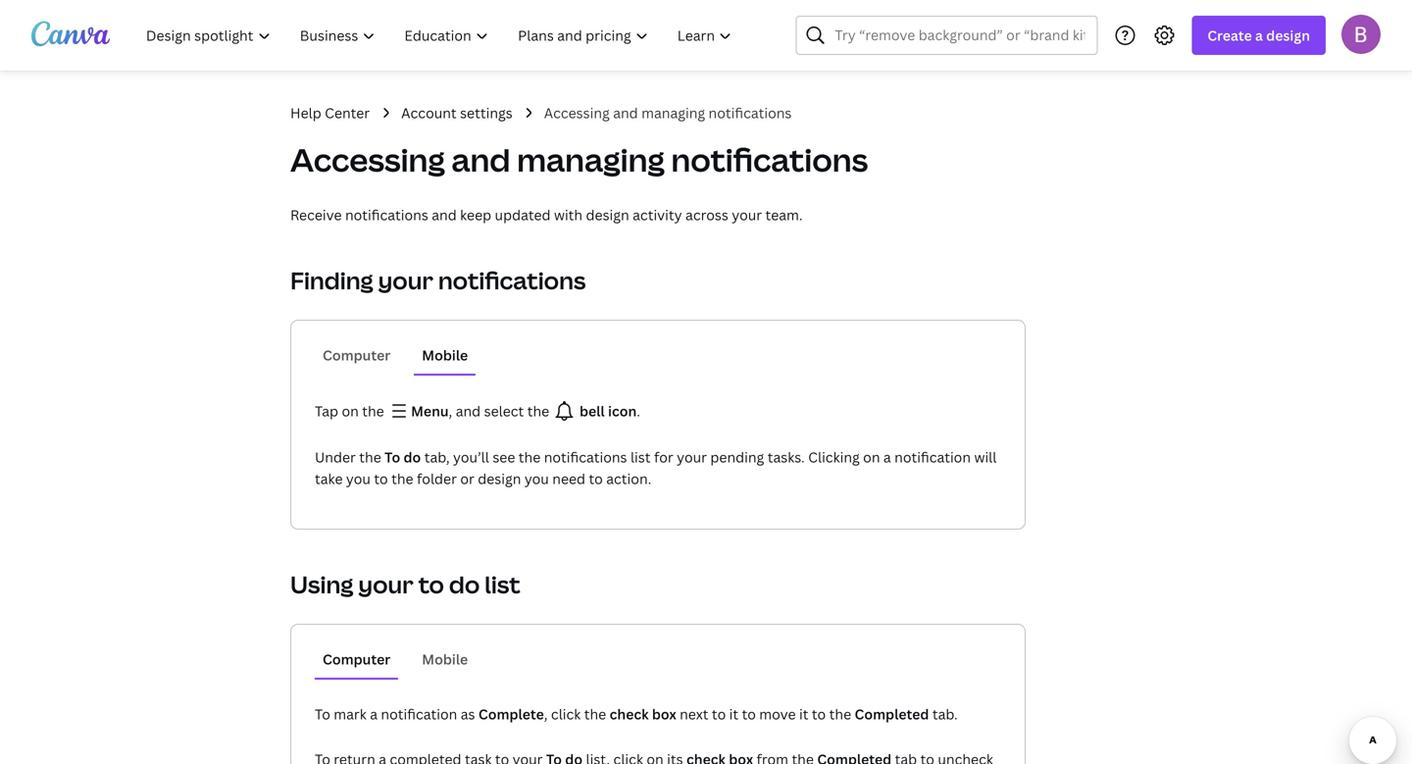 Task type: locate. For each thing, give the bounding box(es) containing it.
1 horizontal spatial notification
[[895, 448, 971, 466]]

0 vertical spatial computer
[[323, 346, 391, 364]]

notification
[[895, 448, 971, 466], [381, 705, 457, 723]]

computer
[[323, 346, 391, 364], [323, 650, 391, 668]]

tab, you'll see the notifications list for your pending tasks. clicking on a notification will take you to the folder or design you need to action.
[[315, 448, 997, 488]]

you
[[346, 469, 371, 488], [525, 469, 549, 488]]

1 vertical spatial to
[[315, 705, 330, 723]]

computer button up the tap on the
[[315, 336, 398, 374]]

1 horizontal spatial list
[[631, 448, 651, 466]]

0 vertical spatial on
[[342, 402, 359, 420]]

icon
[[608, 402, 637, 420]]

1 vertical spatial mobile button
[[414, 640, 476, 678]]

to
[[374, 469, 388, 488], [589, 469, 603, 488], [418, 568, 444, 600], [712, 705, 726, 723], [742, 705, 756, 723], [812, 705, 826, 723]]

bob builder image
[[1342, 14, 1381, 54]]

1 vertical spatial mobile
[[422, 650, 468, 668]]

and inside accessing and managing notifications link
[[613, 103, 638, 122]]

notification inside tab, you'll see the notifications list for your pending tasks. clicking on a notification will take you to the folder or design you need to action.
[[895, 448, 971, 466]]

design right with
[[586, 205, 629, 224]]

, and select the
[[449, 402, 553, 420]]

0 vertical spatial notification
[[895, 448, 971, 466]]

next
[[680, 705, 709, 723]]

a right mark
[[370, 705, 378, 723]]

your left the team.
[[732, 205, 762, 224]]

accessing down center
[[290, 138, 445, 181]]

, left click
[[544, 705, 548, 723]]

accessing and managing notifications
[[544, 103, 792, 122], [290, 138, 868, 181]]

0 vertical spatial mobile button
[[414, 336, 476, 374]]

receive notifications and keep updated with design activity across your team.
[[290, 205, 803, 224]]

tap
[[315, 402, 338, 420]]

your right for
[[677, 448, 707, 466]]

,
[[449, 402, 452, 420], [544, 705, 548, 723]]

to left mark
[[315, 705, 330, 723]]

pending
[[710, 448, 764, 466]]

design down see
[[478, 469, 521, 488]]

you left need
[[525, 469, 549, 488]]

account settings
[[401, 103, 513, 122]]

1 vertical spatial accessing
[[290, 138, 445, 181]]

under
[[315, 448, 356, 466]]

2 computer button from the top
[[315, 640, 398, 678]]

0 horizontal spatial design
[[478, 469, 521, 488]]

mobile button for tap on the
[[414, 336, 476, 374]]

computer up the tap on the
[[323, 346, 391, 364]]

1 mobile from the top
[[422, 346, 468, 364]]

your
[[732, 205, 762, 224], [378, 264, 433, 296], [677, 448, 707, 466], [358, 568, 414, 600]]

mobile up as at the left
[[422, 650, 468, 668]]

2 mobile button from the top
[[414, 640, 476, 678]]

notification left the 'will'
[[895, 448, 971, 466]]

under the to do
[[315, 448, 421, 466]]

0 vertical spatial a
[[1255, 26, 1263, 45]]

computer for tap on the
[[323, 346, 391, 364]]

it right the next
[[729, 705, 739, 723]]

mobile button up as at the left
[[414, 640, 476, 678]]

bell icon
[[576, 402, 637, 420]]

2 you from the left
[[525, 469, 549, 488]]

1 computer from the top
[[323, 346, 391, 364]]

design inside tab, you'll see the notifications list for your pending tasks. clicking on a notification will take you to the folder or design you need to action.
[[478, 469, 521, 488]]

0 vertical spatial to
[[385, 448, 400, 466]]

across
[[686, 205, 729, 224]]

top level navigation element
[[133, 16, 749, 55]]

mobile up the 'menu'
[[422, 346, 468, 364]]

1 horizontal spatial design
[[586, 205, 629, 224]]

account
[[401, 103, 457, 122]]

a right 'create'
[[1255, 26, 1263, 45]]

computer for to mark a notification as
[[323, 650, 391, 668]]

the
[[362, 402, 384, 420], [527, 402, 549, 420], [359, 448, 381, 466], [519, 448, 541, 466], [391, 469, 413, 488], [584, 705, 606, 723], [829, 705, 851, 723]]

1 horizontal spatial accessing
[[544, 103, 610, 122]]

1 vertical spatial list
[[485, 568, 520, 600]]

will
[[974, 448, 997, 466]]

1 horizontal spatial a
[[884, 448, 891, 466]]

mobile
[[422, 346, 468, 364], [422, 650, 468, 668]]

2 horizontal spatial a
[[1255, 26, 1263, 45]]

0 vertical spatial computer button
[[315, 336, 398, 374]]

for
[[654, 448, 673, 466]]

0 vertical spatial design
[[1266, 26, 1310, 45]]

0 horizontal spatial do
[[404, 448, 421, 466]]

notification left as at the left
[[381, 705, 457, 723]]

using
[[290, 568, 354, 600]]

computer up mark
[[323, 650, 391, 668]]

managing
[[642, 103, 705, 122], [517, 138, 665, 181]]

1 you from the left
[[346, 469, 371, 488]]

accessing
[[544, 103, 610, 122], [290, 138, 445, 181]]

a inside create a design dropdown button
[[1255, 26, 1263, 45]]

0 horizontal spatial list
[[485, 568, 520, 600]]

do
[[404, 448, 421, 466], [449, 568, 480, 600]]

0 horizontal spatial you
[[346, 469, 371, 488]]

0 horizontal spatial it
[[729, 705, 739, 723]]

2 horizontal spatial design
[[1266, 26, 1310, 45]]

computer button for tap on the
[[315, 336, 398, 374]]

the left folder
[[391, 469, 413, 488]]

to left tab,
[[385, 448, 400, 466]]

tab,
[[424, 448, 450, 466]]

mobile button
[[414, 336, 476, 374], [414, 640, 476, 678]]

1 horizontal spatial it
[[799, 705, 809, 723]]

Try "remove background" or "brand kit" search field
[[835, 17, 1085, 54]]

1 horizontal spatial ,
[[544, 705, 548, 723]]

help center link
[[290, 102, 370, 124]]

2 vertical spatial a
[[370, 705, 378, 723]]

tasks.
[[768, 448, 805, 466]]

1 vertical spatial computer button
[[315, 640, 398, 678]]

list
[[631, 448, 651, 466], [485, 568, 520, 600]]

create a design button
[[1192, 16, 1326, 55]]

on right tap
[[342, 402, 359, 420]]

tap on the
[[315, 402, 388, 420]]

1 computer button from the top
[[315, 336, 398, 374]]

the right click
[[584, 705, 606, 723]]

1 vertical spatial on
[[863, 448, 880, 466]]

on
[[342, 402, 359, 420], [863, 448, 880, 466]]

2 computer from the top
[[323, 650, 391, 668]]

you down "under the to do"
[[346, 469, 371, 488]]

a right clicking
[[884, 448, 891, 466]]

0 vertical spatial ,
[[449, 402, 452, 420]]

accessing and managing notifications link
[[544, 102, 792, 124]]

2 it from the left
[[799, 705, 809, 723]]

click
[[551, 705, 581, 723]]

design
[[1266, 26, 1310, 45], [586, 205, 629, 224], [478, 469, 521, 488]]

1 horizontal spatial to
[[385, 448, 400, 466]]

1 vertical spatial ,
[[544, 705, 548, 723]]

0 vertical spatial accessing
[[544, 103, 610, 122]]

1 vertical spatial a
[[884, 448, 891, 466]]

1 horizontal spatial on
[[863, 448, 880, 466]]

accessing right 'settings'
[[544, 103, 610, 122]]

it right move
[[799, 705, 809, 723]]

your right the using
[[358, 568, 414, 600]]

to
[[385, 448, 400, 466], [315, 705, 330, 723]]

finding
[[290, 264, 373, 296]]

design right 'create'
[[1266, 26, 1310, 45]]

1 horizontal spatial you
[[525, 469, 549, 488]]

a
[[1255, 26, 1263, 45], [884, 448, 891, 466], [370, 705, 378, 723]]

0 horizontal spatial notification
[[381, 705, 457, 723]]

select
[[484, 402, 524, 420]]

1 vertical spatial notification
[[381, 705, 457, 723]]

do for to
[[449, 568, 480, 600]]

1 mobile button from the top
[[414, 336, 476, 374]]

2 mobile from the top
[[422, 650, 468, 668]]

1 vertical spatial computer
[[323, 650, 391, 668]]

tab.
[[933, 705, 958, 723]]

it
[[729, 705, 739, 723], [799, 705, 809, 723]]

the right 'under' at the left of the page
[[359, 448, 381, 466]]

on right clicking
[[863, 448, 880, 466]]

2 vertical spatial design
[[478, 469, 521, 488]]

mobile button up the 'menu'
[[414, 336, 476, 374]]

computer button up mark
[[315, 640, 398, 678]]

0 vertical spatial mobile
[[422, 346, 468, 364]]

computer button
[[315, 336, 398, 374], [315, 640, 398, 678]]

folder
[[417, 469, 457, 488]]

, up tab,
[[449, 402, 452, 420]]

1 horizontal spatial do
[[449, 568, 480, 600]]

notifications
[[709, 103, 792, 122], [671, 138, 868, 181], [345, 205, 428, 224], [438, 264, 586, 296], [544, 448, 627, 466]]

0 vertical spatial list
[[631, 448, 651, 466]]

1 vertical spatial do
[[449, 568, 480, 600]]

0 vertical spatial do
[[404, 448, 421, 466]]

and
[[613, 103, 638, 122], [452, 138, 511, 181], [432, 205, 457, 224], [456, 402, 481, 420]]

0 horizontal spatial on
[[342, 402, 359, 420]]

list inside tab, you'll see the notifications list for your pending tasks. clicking on a notification will take you to the folder or design you need to action.
[[631, 448, 651, 466]]

your right finding
[[378, 264, 433, 296]]



Task type: vqa. For each thing, say whether or not it's contained in the screenshot.
"search" search box
no



Task type: describe. For each thing, give the bounding box(es) containing it.
check
[[610, 705, 649, 723]]

a inside tab, you'll see the notifications list for your pending tasks. clicking on a notification will take you to the folder or design you need to action.
[[884, 448, 891, 466]]

menu
[[411, 402, 449, 420]]

clicking
[[808, 448, 860, 466]]

box
[[652, 705, 676, 723]]

create a design
[[1208, 26, 1310, 45]]

help center
[[290, 103, 370, 122]]

notifications inside tab, you'll see the notifications list for your pending tasks. clicking on a notification will take you to the folder or design you need to action.
[[544, 448, 627, 466]]

team.
[[766, 205, 803, 224]]

mobile for tap on the
[[422, 346, 468, 364]]

bell
[[580, 402, 605, 420]]

as
[[461, 705, 475, 723]]

activity
[[633, 205, 682, 224]]

design inside create a design dropdown button
[[1266, 26, 1310, 45]]

1 vertical spatial design
[[586, 205, 629, 224]]

complete
[[479, 705, 544, 723]]

0 horizontal spatial to
[[315, 705, 330, 723]]

1 vertical spatial accessing and managing notifications
[[290, 138, 868, 181]]

0 horizontal spatial a
[[370, 705, 378, 723]]

the right see
[[519, 448, 541, 466]]

receive
[[290, 205, 342, 224]]

mobile for to mark a notification as
[[422, 650, 468, 668]]

keep
[[460, 205, 491, 224]]

1 vertical spatial managing
[[517, 138, 665, 181]]

on inside tab, you'll see the notifications list for your pending tasks. clicking on a notification will take you to the folder or design you need to action.
[[863, 448, 880, 466]]

0 horizontal spatial accessing
[[290, 138, 445, 181]]

or
[[460, 469, 475, 488]]

create
[[1208, 26, 1252, 45]]

using your to do list
[[290, 568, 520, 600]]

do for to
[[404, 448, 421, 466]]

mobile button for to mark a notification as
[[414, 640, 476, 678]]

0 vertical spatial accessing and managing notifications
[[544, 103, 792, 122]]

.
[[637, 402, 640, 420]]

need
[[552, 469, 586, 488]]

to mark a notification as complete , click the check box next to it to move it to the completed tab.
[[315, 705, 958, 723]]

1 it from the left
[[729, 705, 739, 723]]

the up "under the to do"
[[362, 402, 384, 420]]

the left completed
[[829, 705, 851, 723]]

move
[[759, 705, 796, 723]]

you'll
[[453, 448, 489, 466]]

0 vertical spatial managing
[[642, 103, 705, 122]]

center
[[325, 103, 370, 122]]

with
[[554, 205, 583, 224]]

finding your notifications
[[290, 264, 586, 296]]

account settings link
[[401, 102, 513, 124]]

the right select
[[527, 402, 549, 420]]

computer button for to mark a notification as
[[315, 640, 398, 678]]

updated
[[495, 205, 551, 224]]

settings
[[460, 103, 513, 122]]

action.
[[606, 469, 652, 488]]

help
[[290, 103, 321, 122]]

accessing inside accessing and managing notifications link
[[544, 103, 610, 122]]

your inside tab, you'll see the notifications list for your pending tasks. clicking on a notification will take you to the folder or design you need to action.
[[677, 448, 707, 466]]

completed
[[855, 705, 929, 723]]

see
[[493, 448, 515, 466]]

0 horizontal spatial ,
[[449, 402, 452, 420]]

take
[[315, 469, 343, 488]]

mark
[[334, 705, 367, 723]]



